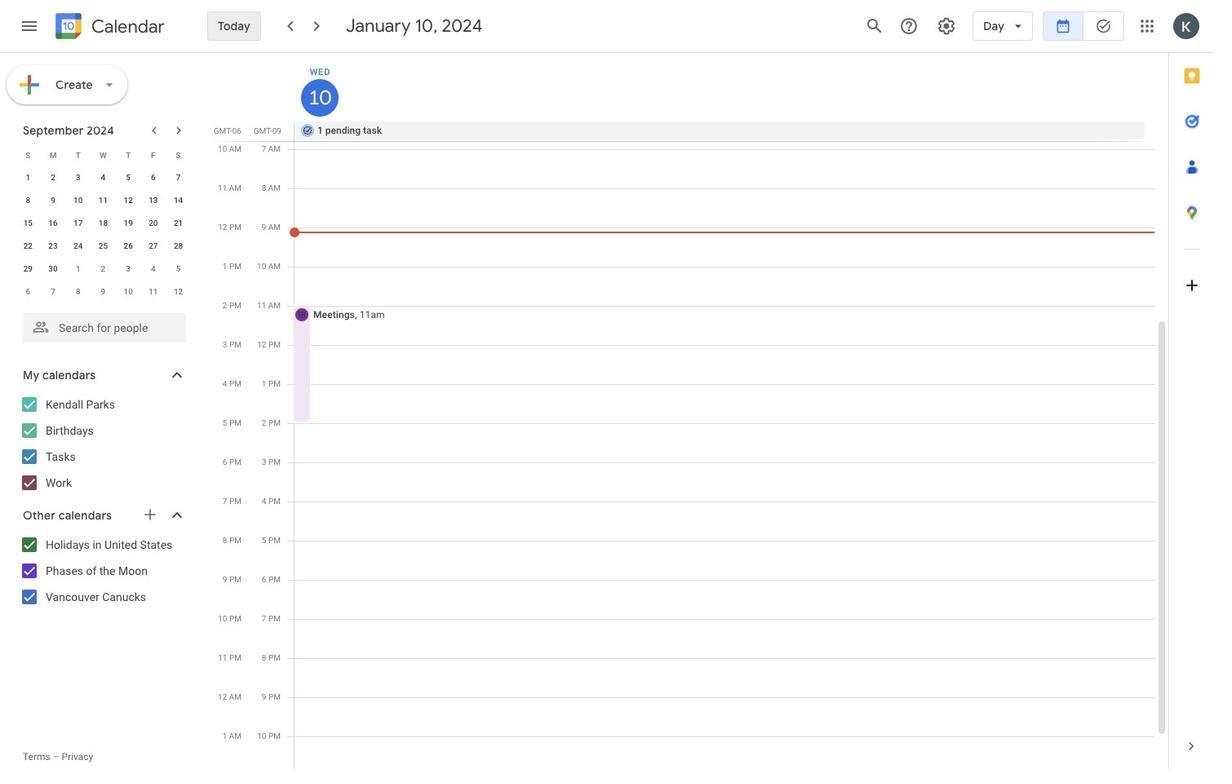 Task type: locate. For each thing, give the bounding box(es) containing it.
1 vertical spatial 3 pm
[[262, 458, 281, 467]]

0 vertical spatial 2024
[[442, 15, 483, 38]]

0 horizontal spatial 2024
[[87, 123, 114, 138]]

row containing 6
[[16, 281, 191, 304]]

my calendars
[[23, 368, 96, 383]]

11
[[218, 184, 227, 193], [99, 196, 108, 205], [149, 287, 158, 296], [257, 301, 266, 310], [218, 654, 227, 663]]

1 gmt- from the left
[[214, 127, 233, 136]]

22
[[23, 242, 33, 251]]

october 4 element
[[144, 260, 163, 279]]

0 vertical spatial 2 pm
[[223, 301, 242, 310]]

9 pm
[[223, 576, 242, 585], [262, 693, 281, 702]]

9 up the 11 pm at the left of the page
[[223, 576, 227, 585]]

12 element
[[119, 191, 138, 211]]

october 6 element
[[18, 283, 38, 302]]

calendars inside 'dropdown button'
[[58, 509, 112, 523]]

row down september 2024
[[16, 144, 191, 167]]

day
[[984, 19, 1005, 33]]

gmt- for 09
[[254, 127, 273, 136]]

0 horizontal spatial 9 pm
[[223, 576, 242, 585]]

3 pm
[[223, 340, 242, 349], [262, 458, 281, 467]]

0 horizontal spatial t
[[76, 151, 81, 160]]

0 horizontal spatial 5 pm
[[223, 419, 242, 428]]

7 row from the top
[[16, 281, 191, 304]]

2 s from the left
[[176, 151, 181, 160]]

5 inside 'element'
[[176, 265, 181, 274]]

row
[[16, 144, 191, 167], [16, 167, 191, 189], [16, 189, 191, 212], [16, 212, 191, 235], [16, 235, 191, 258], [16, 258, 191, 281], [16, 281, 191, 304]]

29
[[23, 265, 33, 274]]

10 element
[[68, 191, 88, 211]]

0 vertical spatial 12 pm
[[218, 223, 242, 232]]

0 horizontal spatial 8 pm
[[223, 536, 242, 545]]

calendars
[[42, 368, 96, 383], [58, 509, 112, 523]]

tab list
[[1170, 53, 1215, 724]]

–
[[53, 752, 59, 763]]

9 down the "8 am"
[[262, 223, 266, 232]]

11 pm
[[218, 654, 242, 663]]

1
[[318, 125, 323, 136], [26, 173, 30, 182], [223, 262, 227, 271], [76, 265, 81, 274], [262, 380, 267, 389], [223, 732, 227, 741]]

other
[[23, 509, 56, 523]]

11 am left the "8 am"
[[218, 184, 242, 193]]

10 pm right 1 am on the left bottom
[[257, 732, 281, 741]]

october 10 element
[[119, 283, 138, 302]]

row up 18
[[16, 189, 191, 212]]

11 am left meetings
[[257, 301, 281, 310]]

3 row from the top
[[16, 189, 191, 212]]

0 vertical spatial 11 am
[[218, 184, 242, 193]]

s
[[26, 151, 31, 160], [176, 151, 181, 160]]

meetings
[[314, 309, 355, 321]]

row up 25
[[16, 212, 191, 235]]

1 t from the left
[[76, 151, 81, 160]]

24
[[74, 242, 83, 251]]

the
[[99, 565, 116, 578]]

9 up 16 at the left of the page
[[51, 196, 55, 205]]

calendars up "in"
[[58, 509, 112, 523]]

8 pm right the 11 pm at the left of the page
[[262, 654, 281, 663]]

10 up 17
[[74, 196, 83, 205]]

18 element
[[93, 214, 113, 234]]

14
[[174, 196, 183, 205]]

0 vertical spatial 3 pm
[[223, 340, 242, 349]]

2
[[51, 173, 55, 182], [101, 265, 106, 274], [223, 301, 227, 310], [262, 419, 267, 428]]

19 element
[[119, 214, 138, 234]]

october 7 element
[[43, 283, 63, 302]]

calendar
[[91, 15, 165, 38]]

12
[[124, 196, 133, 205], [218, 223, 227, 232], [174, 287, 183, 296], [257, 340, 267, 349], [218, 693, 227, 702]]

11 down the "october 4" element
[[149, 287, 158, 296]]

october 9 element
[[93, 283, 113, 302]]

am
[[229, 145, 242, 154], [268, 145, 281, 154], [229, 184, 242, 193], [268, 184, 281, 193], [268, 223, 281, 232], [268, 262, 281, 271], [268, 301, 281, 310], [229, 693, 242, 702], [229, 732, 242, 741]]

9 pm up the 11 pm at the left of the page
[[223, 576, 242, 585]]

11am
[[360, 309, 385, 321]]

9 pm right 12 am
[[262, 693, 281, 702]]

row containing 22
[[16, 235, 191, 258]]

20 element
[[144, 214, 163, 234]]

moon
[[118, 565, 148, 578]]

12 am
[[218, 693, 242, 702]]

5 pm
[[223, 419, 242, 428], [262, 536, 281, 545]]

1 vertical spatial 10 am
[[257, 262, 281, 271]]

phases of the moon
[[46, 565, 148, 578]]

october 5 element
[[169, 260, 188, 279]]

2024 right '10,'
[[442, 15, 483, 38]]

my calendars list
[[3, 392, 202, 496]]

0 horizontal spatial 11 am
[[218, 184, 242, 193]]

1 vertical spatial 12 pm
[[257, 340, 281, 349]]

0 vertical spatial calendars
[[42, 368, 96, 383]]

states
[[140, 539, 173, 552]]

wed
[[310, 67, 331, 78]]

1 vertical spatial calendars
[[58, 509, 112, 523]]

4 pm
[[223, 380, 242, 389], [262, 497, 281, 506]]

13 element
[[144, 191, 163, 211]]

None search field
[[0, 307, 202, 343]]

1 horizontal spatial s
[[176, 151, 181, 160]]

10 pm up the 11 pm at the left of the page
[[218, 615, 242, 624]]

calendar element
[[52, 10, 165, 46]]

vancouver
[[46, 591, 99, 604]]

10 am
[[218, 145, 242, 154], [257, 262, 281, 271]]

s right 'f'
[[176, 151, 181, 160]]

8 pm
[[223, 536, 242, 545], [262, 654, 281, 663]]

tasks
[[46, 451, 76, 464]]

1 vertical spatial 10 pm
[[257, 732, 281, 741]]

row down w
[[16, 167, 191, 189]]

row down october 2 element
[[16, 281, 191, 304]]

1 horizontal spatial 11 am
[[257, 301, 281, 310]]

january 10, 2024
[[346, 15, 483, 38]]

january
[[346, 15, 411, 38]]

27 element
[[144, 237, 163, 256]]

1 pending task row
[[287, 122, 1169, 141]]

today
[[218, 19, 250, 33]]

calendars for my calendars
[[42, 368, 96, 383]]

15 element
[[18, 214, 38, 234]]

1 horizontal spatial 9 pm
[[262, 693, 281, 702]]

task_alt
[[1096, 18, 1112, 34]]

pm
[[229, 223, 242, 232], [229, 262, 242, 271], [229, 301, 242, 310], [229, 340, 242, 349], [269, 340, 281, 349], [229, 380, 242, 389], [269, 380, 281, 389], [229, 419, 242, 428], [269, 419, 281, 428], [229, 458, 242, 467], [269, 458, 281, 467], [229, 497, 242, 506], [269, 497, 281, 506], [229, 536, 242, 545], [269, 536, 281, 545], [229, 576, 242, 585], [269, 576, 281, 585], [229, 615, 242, 624], [269, 615, 281, 624], [229, 654, 242, 663], [269, 654, 281, 663], [269, 693, 281, 702], [269, 732, 281, 741]]

1 horizontal spatial 4 pm
[[262, 497, 281, 506]]

7 pm
[[223, 497, 242, 506], [262, 615, 281, 624]]

row down 25 element
[[16, 258, 191, 281]]

8 pm right states
[[223, 536, 242, 545]]

0 vertical spatial 4 pm
[[223, 380, 242, 389]]

0 vertical spatial 10 am
[[218, 145, 242, 154]]

21 element
[[169, 214, 188, 234]]

1 horizontal spatial 2 pm
[[262, 419, 281, 428]]

2 t from the left
[[126, 151, 131, 160]]

1 horizontal spatial 6 pm
[[262, 576, 281, 585]]

1 horizontal spatial 2024
[[442, 15, 483, 38]]

row containing 15
[[16, 212, 191, 235]]

october 2 element
[[93, 260, 113, 279]]

8
[[262, 184, 266, 193], [26, 196, 30, 205], [76, 287, 81, 296], [223, 536, 227, 545], [262, 654, 267, 663]]

1 vertical spatial 4 pm
[[262, 497, 281, 506]]

september 2024 grid
[[16, 144, 191, 304]]

kendall
[[46, 398, 83, 412]]

create
[[56, 78, 93, 92]]

1 vertical spatial 2024
[[87, 123, 114, 138]]

2024
[[442, 15, 483, 38], [87, 123, 114, 138]]

25
[[99, 242, 108, 251]]

row group
[[16, 167, 191, 304]]

row containing 29
[[16, 258, 191, 281]]

gmt-
[[214, 127, 233, 136], [254, 127, 273, 136]]

0 horizontal spatial 2 pm
[[223, 301, 242, 310]]

11 am
[[218, 184, 242, 193], [257, 301, 281, 310]]

2024 up w
[[87, 123, 114, 138]]

vancouver canucks
[[46, 591, 146, 604]]

am up "9 am"
[[268, 184, 281, 193]]

2 gmt- from the left
[[254, 127, 273, 136]]

10 am down "9 am"
[[257, 262, 281, 271]]

add other calendars image
[[142, 507, 158, 523]]

0 vertical spatial 9 pm
[[223, 576, 242, 585]]

task_alt button
[[1084, 7, 1125, 46]]

0 horizontal spatial 4 pm
[[223, 380, 242, 389]]

6 row from the top
[[16, 258, 191, 281]]

calendars up kendall
[[42, 368, 96, 383]]

row containing s
[[16, 144, 191, 167]]

gmt- up 7 am
[[254, 127, 273, 136]]

6
[[151, 173, 156, 182], [26, 287, 30, 296], [223, 458, 227, 467], [262, 576, 267, 585]]

9 right 12 am
[[262, 693, 267, 702]]

0 horizontal spatial 1 pm
[[223, 262, 242, 271]]

gmt- left gmt-09
[[214, 127, 233, 136]]

10
[[308, 85, 330, 111], [218, 145, 227, 154], [74, 196, 83, 205], [257, 262, 266, 271], [124, 287, 133, 296], [218, 615, 227, 624], [257, 732, 267, 741]]

5
[[126, 173, 131, 182], [176, 265, 181, 274], [223, 419, 227, 428], [262, 536, 267, 545]]

october 12 element
[[169, 283, 188, 302]]

0 horizontal spatial 6 pm
[[223, 458, 242, 467]]

0 vertical spatial 10 pm
[[218, 615, 242, 624]]

16 element
[[43, 214, 63, 234]]

1 vertical spatial 8 pm
[[262, 654, 281, 663]]

10 down wed
[[308, 85, 330, 111]]

0 horizontal spatial 7 pm
[[223, 497, 242, 506]]

11 up 18
[[99, 196, 108, 205]]

5 row from the top
[[16, 235, 191, 258]]

terms
[[23, 752, 50, 763]]

am up 1 am on the left bottom
[[229, 693, 242, 702]]

4
[[101, 173, 106, 182], [151, 265, 156, 274], [223, 380, 227, 389], [262, 497, 267, 506]]

1 pm
[[223, 262, 242, 271], [262, 380, 281, 389]]

1 horizontal spatial 8 pm
[[262, 654, 281, 663]]

4 row from the top
[[16, 212, 191, 235]]

row up october 2 element
[[16, 235, 191, 258]]

8 up "9 am"
[[262, 184, 266, 193]]

2 pm
[[223, 301, 242, 310], [262, 419, 281, 428]]

1 vertical spatial 11 am
[[257, 301, 281, 310]]

27
[[149, 242, 158, 251]]

t left 'f'
[[126, 151, 131, 160]]

t left w
[[76, 151, 81, 160]]

1 horizontal spatial 1 pm
[[262, 380, 281, 389]]

am left meetings
[[268, 301, 281, 310]]

0 horizontal spatial gmt-
[[214, 127, 233, 136]]

10 grid
[[209, 53, 1169, 770]]

calendar heading
[[88, 15, 165, 38]]

0 vertical spatial 7 pm
[[223, 497, 242, 506]]

8 right states
[[223, 536, 227, 545]]

october 11 element
[[144, 283, 163, 302]]

2 row from the top
[[16, 167, 191, 189]]

12 pm
[[218, 223, 242, 232], [257, 340, 281, 349]]

10 down october 3 element
[[124, 287, 133, 296]]

10 am down gmt-06
[[218, 145, 242, 154]]

23 element
[[43, 237, 63, 256]]

0 horizontal spatial 12 pm
[[218, 223, 242, 232]]

28
[[174, 242, 183, 251]]

1 row from the top
[[16, 144, 191, 167]]

9
[[51, 196, 55, 205], [262, 223, 266, 232], [101, 287, 106, 296], [223, 576, 227, 585], [262, 693, 267, 702]]

26 element
[[119, 237, 138, 256]]

s left m
[[26, 151, 31, 160]]

calendars inside dropdown button
[[42, 368, 96, 383]]

1 horizontal spatial t
[[126, 151, 131, 160]]

1 inside button
[[318, 125, 323, 136]]

1 vertical spatial 5 pm
[[262, 536, 281, 545]]

1 horizontal spatial 7 pm
[[262, 615, 281, 624]]

19
[[124, 219, 133, 228]]

11 inside 'element'
[[149, 287, 158, 296]]

am down "9 am"
[[268, 262, 281, 271]]

3
[[76, 173, 81, 182], [126, 265, 131, 274], [223, 340, 227, 349], [262, 458, 267, 467]]

8 am
[[262, 184, 281, 193]]

terms link
[[23, 752, 50, 763]]

1 horizontal spatial gmt-
[[254, 127, 273, 136]]

09
[[273, 127, 282, 136]]

t
[[76, 151, 81, 160], [126, 151, 131, 160]]

create button
[[7, 65, 127, 105]]

0 horizontal spatial s
[[26, 151, 31, 160]]



Task type: describe. For each thing, give the bounding box(es) containing it.
october 3 element
[[119, 260, 138, 279]]

10 right 1 am on the left bottom
[[257, 732, 267, 741]]

10,
[[415, 15, 438, 38]]

9 am
[[262, 223, 281, 232]]

9 down october 2 element
[[101, 287, 106, 296]]

october 8 element
[[68, 283, 88, 302]]

in
[[93, 539, 102, 552]]

Search for people text field
[[33, 314, 176, 343]]

20
[[149, 219, 158, 228]]

0 vertical spatial 5 pm
[[223, 419, 242, 428]]

holidays in united states
[[46, 539, 173, 552]]

17 element
[[68, 214, 88, 234]]

row containing 1
[[16, 167, 191, 189]]

10 down gmt-06
[[218, 145, 227, 154]]

0 horizontal spatial 10 am
[[218, 145, 242, 154]]

september 2024
[[23, 123, 114, 138]]

18
[[99, 219, 108, 228]]

am down the "8 am"
[[268, 223, 281, 232]]

13
[[149, 196, 158, 205]]

11 left meetings
[[257, 301, 266, 310]]

birthdays
[[46, 425, 94, 438]]

am left the "8 am"
[[229, 184, 242, 193]]

0 horizontal spatial 3 pm
[[223, 340, 242, 349]]

11 right 14 element
[[218, 184, 227, 193]]

holidays
[[46, 539, 90, 552]]

wed 10
[[308, 67, 331, 111]]

am down 12 am
[[229, 732, 242, 741]]

11 up 12 am
[[218, 654, 227, 663]]

october 1 element
[[68, 260, 88, 279]]

wednesday, january 10, today element
[[301, 79, 339, 117]]

other calendars
[[23, 509, 112, 523]]

date_range
[[1056, 18, 1072, 34]]

work
[[46, 477, 72, 490]]

23
[[48, 242, 58, 251]]

30
[[48, 265, 58, 274]]

1 vertical spatial 7 pm
[[262, 615, 281, 624]]

8 down october 1 element
[[76, 287, 81, 296]]

of
[[86, 565, 97, 578]]

day button
[[974, 7, 1034, 46]]

w
[[100, 151, 107, 160]]

11 element
[[93, 191, 113, 211]]

16
[[48, 219, 58, 228]]

my calendars button
[[3, 363, 202, 389]]

main drawer image
[[20, 16, 39, 36]]

22 element
[[18, 237, 38, 256]]

calendars for other calendars
[[58, 509, 112, 523]]

29 element
[[18, 260, 38, 279]]

1 vertical spatial 9 pm
[[262, 693, 281, 702]]

other calendars list
[[3, 532, 202, 611]]

10 down "9 am"
[[257, 262, 266, 271]]

25 element
[[93, 237, 113, 256]]

1 vertical spatial 1 pm
[[262, 380, 281, 389]]

0 vertical spatial 8 pm
[[223, 536, 242, 545]]

united
[[105, 539, 137, 552]]

28 element
[[169, 237, 188, 256]]

21
[[174, 219, 183, 228]]

settings menu image
[[938, 16, 957, 36]]

1 pending task
[[318, 125, 382, 136]]

14 element
[[169, 191, 188, 211]]

1 vertical spatial 2 pm
[[262, 419, 281, 428]]

15
[[23, 219, 33, 228]]

0 vertical spatial 6 pm
[[223, 458, 242, 467]]

am down the 06 in the left top of the page
[[229, 145, 242, 154]]

privacy
[[62, 752, 93, 763]]

meetings , 11am
[[314, 309, 385, 321]]

m
[[50, 151, 57, 160]]

row containing 8
[[16, 189, 191, 212]]

pending
[[326, 125, 361, 136]]

1 pending task button
[[295, 122, 1146, 140]]

other calendars button
[[3, 503, 202, 529]]

30 element
[[43, 260, 63, 279]]

september
[[23, 123, 84, 138]]

1 am
[[223, 732, 242, 741]]

date_range button
[[1043, 7, 1084, 46]]

1 horizontal spatial 12 pm
[[257, 340, 281, 349]]

canucks
[[102, 591, 146, 604]]

0 horizontal spatial 10 pm
[[218, 615, 242, 624]]

parks
[[86, 398, 115, 412]]

1 horizontal spatial 10 pm
[[257, 732, 281, 741]]

gmt-06
[[214, 127, 242, 136]]

my
[[23, 368, 40, 383]]

1 vertical spatial 6 pm
[[262, 576, 281, 585]]

10 inside wed 10
[[308, 85, 330, 111]]

1 horizontal spatial 3 pm
[[262, 458, 281, 467]]

0 vertical spatial 1 pm
[[223, 262, 242, 271]]

terms – privacy
[[23, 752, 93, 763]]

17
[[74, 219, 83, 228]]

f
[[151, 151, 156, 160]]

1 horizontal spatial 10 am
[[257, 262, 281, 271]]

24 element
[[68, 237, 88, 256]]

10 up the 11 pm at the left of the page
[[218, 615, 227, 624]]

06
[[233, 127, 242, 136]]

7 am
[[262, 145, 281, 154]]

gmt- for 06
[[214, 127, 233, 136]]

task
[[363, 125, 382, 136]]

am down 09
[[268, 145, 281, 154]]

8 up 15
[[26, 196, 30, 205]]

row group containing 1
[[16, 167, 191, 304]]

1 s from the left
[[26, 151, 31, 160]]

gmt-09
[[254, 127, 282, 136]]

8 right the 11 pm at the left of the page
[[262, 654, 267, 663]]

phases
[[46, 565, 83, 578]]

kendall parks
[[46, 398, 115, 412]]

1 horizontal spatial 5 pm
[[262, 536, 281, 545]]

26
[[124, 242, 133, 251]]

privacy link
[[62, 752, 93, 763]]

today button
[[207, 7, 261, 46]]

,
[[355, 309, 357, 321]]



Task type: vqa. For each thing, say whether or not it's contained in the screenshot.


